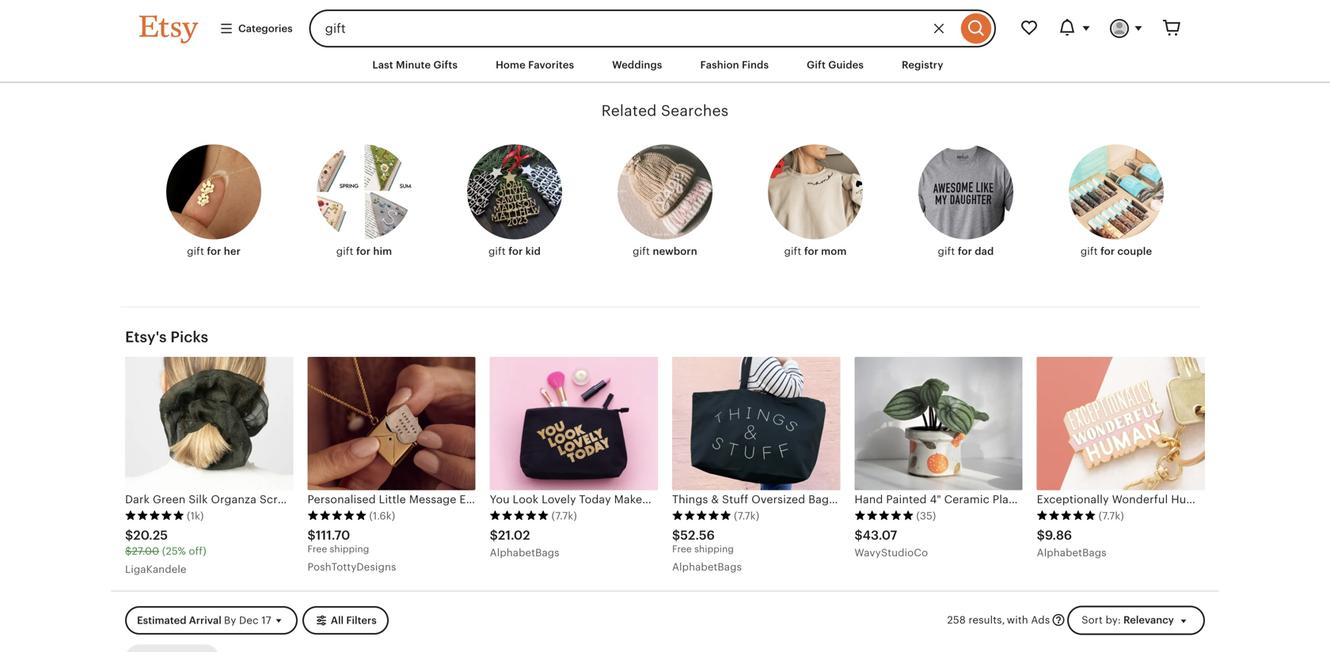 Task type: vqa. For each thing, say whether or not it's contained in the screenshot.
free inside the $ 111.70 Free shipping PoshTottyDesigns
yes



Task type: describe. For each thing, give the bounding box(es) containing it.
personalised little message envelope necklace | perfect birthday gift | handmade letter pendant | gift for women | silver locket necklace image
[[308, 357, 476, 491]]

home favorites
[[496, 59, 574, 71]]

$ for 21.02
[[490, 529, 498, 543]]

dad
[[975, 245, 995, 257]]

gift guides link
[[795, 51, 876, 79]]

5 out of 5 stars image for 52.56
[[673, 511, 732, 522]]

(7.7k) for 52.56
[[734, 511, 760, 523]]

gift for gift for couple
[[1081, 245, 1098, 257]]

etsy's
[[125, 329, 167, 346]]

registry
[[902, 59, 944, 71]]

fashion finds link
[[689, 51, 781, 79]]

5 out of 5 stars image for 9.86
[[1037, 511, 1097, 522]]

(1.6k)
[[369, 511, 396, 523]]

related searches
[[602, 102, 729, 119]]

(7.7k) for 9.86
[[1099, 511, 1125, 523]]

for for for couple
[[1101, 245, 1116, 257]]

111.70
[[316, 529, 350, 543]]

gift for him
[[336, 245, 392, 257]]

categories
[[238, 23, 293, 34]]

picks
[[170, 329, 208, 346]]

27.00
[[132, 546, 159, 558]]

ads
[[1032, 615, 1051, 627]]

1 5 out of 5 stars image from the left
[[125, 511, 185, 522]]

registry link
[[890, 51, 956, 79]]

home
[[496, 59, 526, 71]]

all filters
[[331, 615, 377, 627]]

last minute gifts
[[373, 59, 458, 71]]

$ for 111.70
[[308, 529, 316, 543]]

menu bar containing last minute gifts
[[111, 48, 1220, 83]]

gift for gift for her
[[187, 245, 204, 257]]

for for for mom
[[805, 245, 819, 257]]

(35)
[[917, 511, 937, 523]]

gift for dad
[[938, 245, 995, 257]]

categories button
[[208, 14, 305, 43]]

5 out of 5 stars image for 111.70
[[308, 511, 367, 522]]

alphabetbags for 9.86
[[1037, 548, 1107, 559]]

searches
[[661, 102, 729, 119]]

gift for gift newborn
[[633, 245, 650, 257]]

weddings link
[[601, 51, 675, 79]]

gift for kid
[[489, 245, 541, 257]]

favorites
[[528, 59, 574, 71]]

$ 111.70 free shipping poshtottydesigns
[[308, 529, 397, 574]]

17
[[262, 615, 272, 627]]

ligakandele
[[125, 564, 187, 576]]

for for for kid
[[509, 245, 523, 257]]

last
[[373, 59, 393, 71]]

off)
[[189, 546, 206, 558]]

free for 111.70
[[308, 544, 327, 555]]

filters
[[346, 615, 377, 627]]

newborn
[[653, 245, 698, 257]]

categories banner
[[111, 0, 1220, 48]]

52.56
[[681, 529, 715, 543]]

with ads
[[1007, 615, 1051, 627]]

gift
[[807, 59, 826, 71]]

gift for mom
[[785, 245, 847, 257]]

home favorites link
[[484, 51, 586, 79]]

21.02
[[498, 529, 530, 543]]

Search for anything text field
[[309, 10, 958, 48]]

gift for couple
[[1081, 245, 1153, 257]]

for for for her
[[207, 245, 221, 257]]

mom
[[822, 245, 847, 257]]

9.86
[[1046, 529, 1073, 543]]

dec
[[239, 615, 259, 627]]

gift for gift for mom
[[785, 245, 802, 257]]

sort by: relevancy
[[1082, 615, 1175, 627]]

things & stuff oversized bag - weekender bag - large canvas tote bag - large canvas shopper - oversized canvas bag - xl tote bag image
[[673, 357, 841, 491]]



Task type: locate. For each thing, give the bounding box(es) containing it.
5 out of 5 stars image
[[125, 511, 185, 522], [308, 511, 367, 522], [490, 511, 549, 522], [673, 511, 732, 522], [855, 511, 914, 522], [1037, 511, 1097, 522]]

alphabetbags down 21.02
[[490, 548, 560, 559]]

exceptionally wonderful human enamel keyring - keychain - positive post - enamel charm - enamel key chain - flair - gift for friend image
[[1037, 357, 1206, 491]]

menu bar
[[111, 48, 1220, 83]]

$ inside $ 21.02 alphabetbags
[[490, 529, 498, 543]]

$ 52.56 free shipping alphabetbags
[[673, 529, 742, 574]]

shipping for 52.56
[[695, 544, 734, 555]]

1 for from the left
[[207, 245, 221, 257]]

3 for from the left
[[509, 245, 523, 257]]

gift left dad
[[938, 245, 956, 257]]

free down 52.56
[[673, 544, 692, 555]]

for left the mom
[[805, 245, 819, 257]]

free down 111.70
[[308, 544, 327, 555]]

1 horizontal spatial (7.7k)
[[734, 511, 760, 523]]

with
[[1007, 615, 1029, 627]]

alphabetbags for 21.02
[[490, 548, 560, 559]]

arrival
[[189, 615, 222, 627]]

$ inside $ 9.86 alphabetbags
[[1037, 529, 1046, 543]]

1 gift from the left
[[187, 245, 204, 257]]

1 horizontal spatial alphabetbags
[[673, 562, 742, 574]]

$ 9.86 alphabetbags
[[1037, 529, 1107, 559]]

5 for from the left
[[958, 245, 973, 257]]

for left couple
[[1101, 245, 1116, 257]]

$ for 52.56
[[673, 529, 681, 543]]

0 horizontal spatial alphabetbags
[[490, 548, 560, 559]]

4 gift from the left
[[633, 245, 650, 257]]

gift left couple
[[1081, 245, 1098, 257]]

for left him
[[357, 245, 371, 257]]

results,
[[969, 615, 1006, 627]]

6 gift from the left
[[938, 245, 956, 257]]

2 gift from the left
[[336, 245, 354, 257]]

sort
[[1082, 615, 1103, 627]]

etsy's picks
[[125, 329, 208, 346]]

alphabetbags
[[490, 548, 560, 559], [1037, 548, 1107, 559], [673, 562, 742, 574]]

alphabetbags down 52.56
[[673, 562, 742, 574]]

gift newborn
[[633, 245, 698, 257]]

6 for from the left
[[1101, 245, 1116, 257]]

gift for her
[[187, 245, 241, 257]]

2 5 out of 5 stars image from the left
[[308, 511, 367, 522]]

258 results,
[[948, 615, 1006, 627]]

alphabetbags down the 9.86
[[1037, 548, 1107, 559]]

fashion
[[701, 59, 740, 71]]

5 out of 5 stars image up 111.70
[[308, 511, 367, 522]]

gift for gift for kid
[[489, 245, 506, 257]]

7 gift from the left
[[1081, 245, 1098, 257]]

finds
[[742, 59, 769, 71]]

gift
[[187, 245, 204, 257], [336, 245, 354, 257], [489, 245, 506, 257], [633, 245, 650, 257], [785, 245, 802, 257], [938, 245, 956, 257], [1081, 245, 1098, 257]]

kid
[[526, 245, 541, 257]]

minute
[[396, 59, 431, 71]]

couple
[[1118, 245, 1153, 257]]

free inside $ 111.70 free shipping poshtottydesigns
[[308, 544, 327, 555]]

shipping
[[330, 544, 369, 555], [695, 544, 734, 555]]

20.25
[[133, 529, 168, 543]]

3 (7.7k) from the left
[[1099, 511, 1125, 523]]

0 horizontal spatial (7.7k)
[[552, 511, 577, 523]]

last minute gifts link
[[361, 51, 470, 79]]

for
[[207, 245, 221, 257], [357, 245, 371, 257], [509, 245, 523, 257], [805, 245, 819, 257], [958, 245, 973, 257], [1101, 245, 1116, 257]]

gift left kid in the top of the page
[[489, 245, 506, 257]]

gift guides
[[807, 59, 864, 71]]

6 5 out of 5 stars image from the left
[[1037, 511, 1097, 522]]

(25%
[[162, 546, 186, 558]]

2 shipping from the left
[[695, 544, 734, 555]]

$ for 9.86
[[1037, 529, 1046, 543]]

None search field
[[309, 10, 997, 48]]

shipping inside $ 111.70 free shipping poshtottydesigns
[[330, 544, 369, 555]]

5 out of 5 stars image for 43.07
[[855, 511, 914, 522]]

$ inside $ 52.56 free shipping alphabetbags
[[673, 529, 681, 543]]

(7.7k) for 21.02
[[552, 511, 577, 523]]

gift left her
[[187, 245, 204, 257]]

$ inside $ 111.70 free shipping poshtottydesigns
[[308, 529, 316, 543]]

(7.7k)
[[552, 511, 577, 523], [734, 511, 760, 523], [1099, 511, 1125, 523]]

estimated
[[137, 615, 187, 627]]

for left kid in the top of the page
[[509, 245, 523, 257]]

for for for him
[[357, 245, 371, 257]]

2 horizontal spatial alphabetbags
[[1037, 548, 1107, 559]]

5 5 out of 5 stars image from the left
[[855, 511, 914, 522]]

5 out of 5 stars image up the 9.86
[[1037, 511, 1097, 522]]

(7.7k) up $ 52.56 free shipping alphabetbags
[[734, 511, 760, 523]]

all filters button
[[302, 607, 389, 635]]

0 horizontal spatial free
[[308, 544, 327, 555]]

5 out of 5 stars image for 21.02
[[490, 511, 549, 522]]

$ 20.25 $ 27.00 (25% off) ligakandele
[[125, 529, 206, 576]]

$ for 43.07
[[855, 529, 863, 543]]

her
[[224, 245, 241, 257]]

1 horizontal spatial shipping
[[695, 544, 734, 555]]

for for for dad
[[958, 245, 973, 257]]

3 gift from the left
[[489, 245, 506, 257]]

(1k)
[[187, 511, 204, 523]]

5 out of 5 stars image up the 20.25
[[125, 511, 185, 522]]

you look lovely today makeup bag - canvas makeup pouch - black wash bag - cosmetics bag - valentine's day gift for her - makeup bag image
[[490, 357, 658, 491]]

258
[[948, 615, 966, 627]]

$ 21.02 alphabetbags
[[490, 529, 560, 559]]

free for 52.56
[[673, 544, 692, 555]]

poshtottydesigns
[[308, 562, 397, 574]]

2 free from the left
[[673, 544, 692, 555]]

gift for gift for dad
[[938, 245, 956, 257]]

(7.7k) up $ 21.02 alphabetbags
[[552, 511, 577, 523]]

2 horizontal spatial (7.7k)
[[1099, 511, 1125, 523]]

all
[[331, 615, 344, 627]]

5 out of 5 stars image up 52.56
[[673, 511, 732, 522]]

related
[[602, 102, 657, 119]]

1 free from the left
[[308, 544, 327, 555]]

free inside $ 52.56 free shipping alphabetbags
[[673, 544, 692, 555]]

5 out of 5 stars image up 21.02
[[490, 511, 549, 522]]

$ inside $ 43.07 wavystudioco
[[855, 529, 863, 543]]

him
[[373, 245, 392, 257]]

1 (7.7k) from the left
[[552, 511, 577, 523]]

dark green silk organza scrunchie giant scrunchie 100% silk scrunchie hair accessories festive scrunchie gift christmas scrunchie gift image
[[125, 357, 293, 491]]

1 horizontal spatial free
[[673, 544, 692, 555]]

shipping for 111.70
[[330, 544, 369, 555]]

shipping down 52.56
[[695, 544, 734, 555]]

gift left newborn
[[633, 245, 650, 257]]

$
[[125, 529, 133, 543], [308, 529, 316, 543], [490, 529, 498, 543], [673, 529, 681, 543], [855, 529, 863, 543], [1037, 529, 1046, 543], [125, 546, 132, 558]]

for left her
[[207, 245, 221, 257]]

0 horizontal spatial shipping
[[330, 544, 369, 555]]

$ for 20.25
[[125, 529, 133, 543]]

shipping inside $ 52.56 free shipping alphabetbags
[[695, 544, 734, 555]]

5 gift from the left
[[785, 245, 802, 257]]

relevancy
[[1124, 615, 1175, 627]]

shipping up poshtottydesigns
[[330, 544, 369, 555]]

by:
[[1106, 615, 1122, 627]]

fashion finds
[[701, 59, 769, 71]]

weddings
[[612, 59, 663, 71]]

1 shipping from the left
[[330, 544, 369, 555]]

guides
[[829, 59, 864, 71]]

gift left the mom
[[785, 245, 802, 257]]

3 5 out of 5 stars image from the left
[[490, 511, 549, 522]]

estimated arrival by dec 17
[[137, 615, 272, 627]]

(7.7k) up $ 9.86 alphabetbags
[[1099, 511, 1125, 523]]

43.07
[[863, 529, 898, 543]]

2 (7.7k) from the left
[[734, 511, 760, 523]]

wavystudioco
[[855, 548, 929, 559]]

for left dad
[[958, 245, 973, 257]]

2 for from the left
[[357, 245, 371, 257]]

5 out of 5 stars image up "43.07" on the right bottom of the page
[[855, 511, 914, 522]]

gift for gift for him
[[336, 245, 354, 257]]

gifts
[[434, 59, 458, 71]]

free
[[308, 544, 327, 555], [673, 544, 692, 555]]

hand painted 4" ceramic plant pot with drainage / cute indoor planter / fruits lemon orange lychee decorative bowl & candle holder image
[[855, 357, 1023, 491]]

by
[[224, 615, 236, 627]]

4 for from the left
[[805, 245, 819, 257]]

$ 43.07 wavystudioco
[[855, 529, 929, 559]]

gift left him
[[336, 245, 354, 257]]

none search field inside categories banner
[[309, 10, 997, 48]]

4 5 out of 5 stars image from the left
[[673, 511, 732, 522]]



